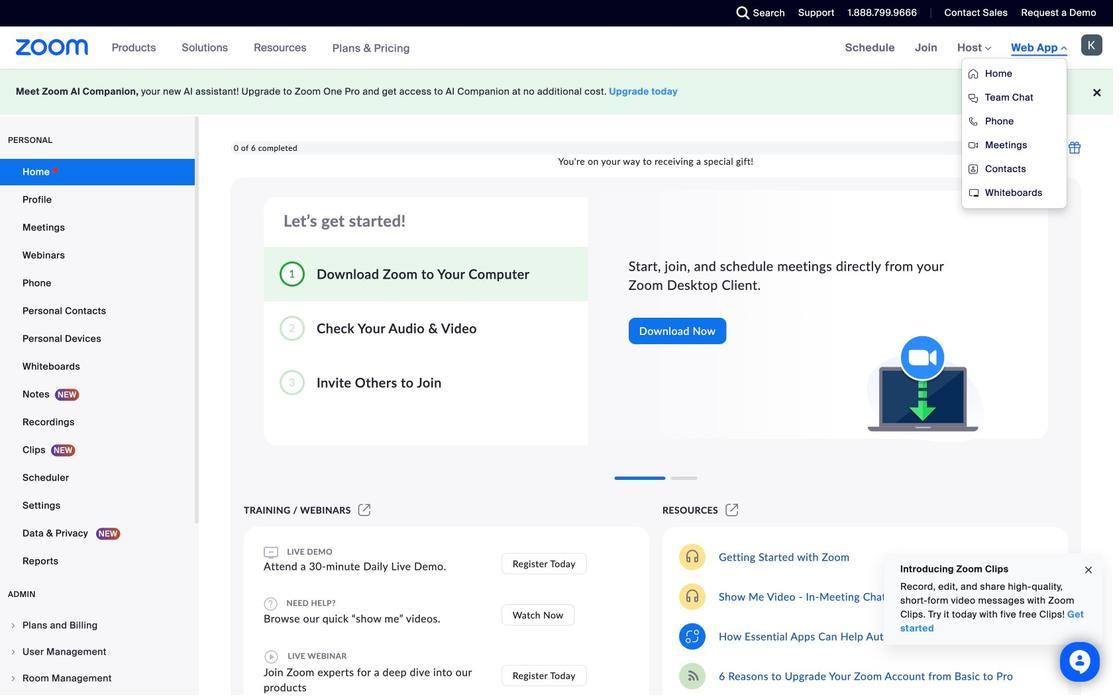 Task type: vqa. For each thing, say whether or not it's contained in the screenshot.
meetings NAVIGATION
yes



Task type: locate. For each thing, give the bounding box(es) containing it.
window new image
[[356, 505, 372, 516], [724, 505, 740, 516]]

2 right image from the top
[[9, 675, 17, 683]]

0 horizontal spatial window new image
[[356, 505, 372, 516]]

banner
[[0, 27, 1113, 209]]

right image
[[9, 622, 17, 630], [9, 675, 17, 683]]

0 vertical spatial right image
[[9, 622, 17, 630]]

right image up right icon
[[9, 622, 17, 630]]

admin menu menu
[[0, 614, 195, 696]]

1 vertical spatial menu item
[[0, 640, 195, 665]]

right image down right icon
[[9, 675, 17, 683]]

footer
[[0, 69, 1113, 115]]

profile picture image
[[1081, 34, 1102, 56]]

menu item
[[0, 614, 195, 639], [0, 640, 195, 665], [0, 667, 195, 692]]

0 vertical spatial menu item
[[0, 614, 195, 639]]

1 right image from the top
[[9, 622, 17, 630]]

1 vertical spatial right image
[[9, 675, 17, 683]]

2 vertical spatial menu item
[[0, 667, 195, 692]]

personal menu menu
[[0, 159, 195, 576]]

1 horizontal spatial window new image
[[724, 505, 740, 516]]



Task type: describe. For each thing, give the bounding box(es) containing it.
meetings navigation
[[835, 27, 1113, 209]]

close image
[[1083, 563, 1094, 578]]

3 menu item from the top
[[0, 667, 195, 692]]

product information navigation
[[102, 27, 420, 70]]

2 window new image from the left
[[724, 505, 740, 516]]

1 menu item from the top
[[0, 614, 195, 639]]

1 window new image from the left
[[356, 505, 372, 516]]

zoom logo image
[[16, 39, 89, 56]]

2 menu item from the top
[[0, 640, 195, 665]]

right image
[[9, 649, 17, 657]]



